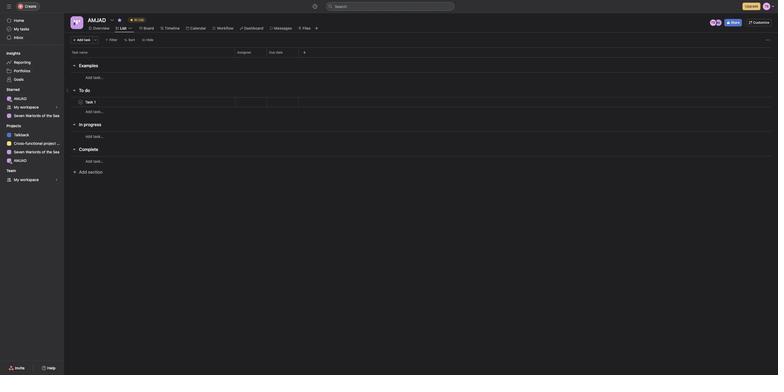 Task type: vqa. For each thing, say whether or not it's contained in the screenshot.
'My Workspace' link in the Teams element
yes



Task type: describe. For each thing, give the bounding box(es) containing it.
filter
[[109, 38, 117, 42]]

1 collapse task list for this section image from the top
[[72, 88, 76, 93]]

plan
[[57, 141, 64, 146]]

help button
[[39, 364, 59, 373]]

task… inside header to do 'tree grid'
[[93, 109, 104, 114]]

hide sidebar image
[[7, 4, 11, 9]]

add up add section button
[[85, 159, 92, 164]]

hide button
[[140, 36, 156, 44]]

talkback link
[[3, 131, 61, 139]]

complete
[[79, 147, 98, 152]]

reporting link
[[3, 58, 61, 67]]

teams element
[[0, 166, 64, 185]]

board image
[[74, 19, 80, 26]]

calendar
[[190, 26, 206, 30]]

warlords for talkback
[[25, 150, 41, 154]]

header to do tree grid
[[64, 97, 778, 117]]

help
[[47, 366, 56, 371]]

overview
[[93, 26, 109, 30]]

add task… for in progress
[[85, 134, 104, 139]]

amjad link inside 'starred' 'element'
[[3, 95, 61, 103]]

sea for amjad
[[53, 113, 59, 118]]

functional
[[25, 141, 43, 146]]

collapse task list for this section image for complete
[[72, 147, 76, 152]]

upgrade
[[745, 4, 758, 8]]

the for talkback
[[46, 150, 52, 154]]

insights
[[6, 51, 20, 56]]

1 horizontal spatial more actions image
[[766, 38, 770, 42]]

inbox
[[14, 35, 23, 40]]

add task
[[77, 38, 90, 42]]

team
[[6, 168, 16, 173]]

tab actions image
[[129, 27, 132, 30]]

my workspace link for see details, my workspace icon within 'starred' 'element'
[[3, 103, 61, 112]]

timeline link
[[160, 25, 180, 31]]

add task button
[[70, 36, 93, 44]]

files
[[303, 26, 311, 30]]

dashboard
[[244, 26, 263, 30]]

add task… button for complete
[[85, 158, 104, 164]]

of for amjad
[[42, 113, 45, 118]]

my for my workspace link associated with see details, my workspace icon within 'starred' 'element'
[[14, 105, 19, 109]]

task 1 cell
[[64, 97, 235, 107]]

my workspace for see details, my workspace icon within 'starred' 'element'
[[14, 105, 39, 109]]

task
[[84, 38, 90, 42]]

task… for complete
[[93, 159, 104, 164]]

sort button
[[122, 36, 137, 44]]

seven warlords of the sea link for talkback
[[3, 148, 61, 156]]

invite
[[15, 366, 25, 371]]

amjad inside 'starred' 'element'
[[14, 96, 27, 101]]

seven warlords of the sea for talkback
[[14, 150, 59, 154]]

messages link
[[270, 25, 292, 31]]

add down examples button
[[85, 75, 92, 80]]

home link
[[3, 16, 61, 25]]

projects element
[[0, 121, 64, 166]]

name
[[79, 50, 88, 54]]

filter button
[[103, 36, 120, 44]]

overview link
[[89, 25, 109, 31]]

to
[[79, 88, 84, 93]]

examples button
[[79, 61, 98, 70]]

projects button
[[0, 123, 21, 129]]

my workspace link for see details, my workspace icon in the teams element
[[3, 176, 61, 184]]

Task 1 text field
[[84, 99, 97, 105]]

sort
[[129, 38, 135, 42]]

task
[[72, 50, 78, 54]]

add task… button for examples
[[85, 75, 104, 80]]

starred button
[[0, 87, 20, 92]]

talkback
[[14, 133, 29, 137]]

Search tasks, projects, and more text field
[[326, 2, 454, 11]]

list link
[[116, 25, 127, 31]]

to do button
[[79, 86, 90, 95]]

portfolios link
[[3, 67, 61, 75]]

workspace for see details, my workspace icon in the teams element
[[20, 178, 39, 182]]

in progress
[[79, 122, 101, 127]]

add task… button for in progress
[[85, 134, 104, 140]]

remove from starred image
[[117, 18, 122, 22]]

starred element
[[0, 85, 64, 121]]

due date
[[269, 50, 283, 54]]

tasks
[[20, 27, 29, 31]]

complete button
[[79, 145, 98, 154]]

add task… button inside header to do 'tree grid'
[[85, 109, 104, 115]]

date
[[276, 50, 283, 54]]

Completed checkbox
[[77, 99, 84, 105]]

list
[[120, 26, 127, 30]]

to do
[[79, 88, 90, 93]]

team button
[[0, 168, 16, 174]]

warlords for amjad
[[25, 113, 41, 118]]

workflow
[[217, 26, 234, 30]]

cross-functional project plan link
[[3, 139, 64, 148]]

my tasks
[[14, 27, 29, 31]]

in
[[79, 122, 83, 127]]

seven warlords of the sea link for amjad
[[3, 112, 61, 120]]

portfolios
[[14, 69, 30, 73]]

progress
[[84, 122, 101, 127]]

goals link
[[3, 75, 61, 84]]



Task type: locate. For each thing, give the bounding box(es) containing it.
add task… button down progress
[[85, 134, 104, 140]]

risk
[[138, 18, 144, 22]]

amjad down starred
[[14, 96, 27, 101]]

add
[[77, 38, 83, 42], [85, 75, 92, 80], [85, 109, 92, 114], [85, 134, 92, 139], [85, 159, 92, 164], [79, 170, 87, 175]]

0 horizontal spatial more actions image
[[94, 38, 97, 42]]

1 vertical spatial my workspace
[[14, 178, 39, 182]]

seven for talkback
[[14, 150, 24, 154]]

add task… button down task 1 text field
[[85, 109, 104, 115]]

1 see details, my workspace image from the top
[[55, 106, 58, 109]]

warlords inside the projects element
[[25, 150, 41, 154]]

0 vertical spatial see details, my workspace image
[[55, 106, 58, 109]]

0 vertical spatial my workspace link
[[3, 103, 61, 112]]

completed image
[[77, 99, 84, 105]]

2 seven warlords of the sea link from the top
[[3, 148, 61, 156]]

details image
[[229, 101, 232, 104]]

add task… row for examples
[[64, 72, 778, 83]]

task… down task 1 text field
[[93, 109, 104, 114]]

2 the from the top
[[46, 150, 52, 154]]

4 add task… button from the top
[[85, 158, 104, 164]]

reporting
[[14, 60, 31, 65]]

collapse task list for this section image for in progress
[[72, 123, 76, 127]]

show options image
[[110, 18, 114, 22]]

seven warlords of the sea down the cross-functional project plan
[[14, 150, 59, 154]]

share button
[[725, 19, 742, 26]]

add task…
[[85, 75, 104, 80], [85, 109, 104, 114], [85, 134, 104, 139], [85, 159, 104, 164]]

in progress button
[[79, 120, 101, 129]]

amjad inside the projects element
[[14, 158, 27, 163]]

my down team
[[14, 178, 19, 182]]

move tasks between sections image
[[219, 101, 222, 104]]

2 add task… row from the top
[[64, 107, 778, 117]]

global element
[[0, 13, 64, 45]]

do
[[85, 88, 90, 93]]

assignee
[[237, 50, 251, 54]]

workflow link
[[213, 25, 234, 31]]

of up 'talkback' link
[[42, 113, 45, 118]]

2 my workspace link from the top
[[3, 176, 61, 184]]

0 vertical spatial the
[[46, 113, 52, 118]]

customize button
[[747, 19, 772, 26]]

amjad link up teams element
[[3, 156, 61, 165]]

seven warlords of the sea for amjad
[[14, 113, 59, 118]]

add task… button
[[85, 75, 104, 80], [85, 109, 104, 115], [85, 134, 104, 140], [85, 158, 104, 164]]

1 vertical spatial see details, my workspace image
[[55, 178, 58, 182]]

1 vertical spatial my
[[14, 105, 19, 109]]

add task… button down examples button
[[85, 75, 104, 80]]

task… for examples
[[93, 75, 104, 80]]

my inside global element
[[14, 27, 19, 31]]

4 task… from the top
[[93, 159, 104, 164]]

row
[[64, 48, 778, 57], [70, 57, 772, 58], [64, 97, 778, 107]]

dashboard link
[[240, 25, 263, 31]]

project
[[44, 141, 56, 146]]

my workspace down team
[[14, 178, 39, 182]]

add left section
[[79, 170, 87, 175]]

collapse task list for this section image left the in
[[72, 123, 76, 127]]

my workspace inside 'starred' 'element'
[[14, 105, 39, 109]]

at risk button
[[125, 16, 148, 24]]

due
[[269, 50, 275, 54]]

3 add task… button from the top
[[85, 134, 104, 140]]

my workspace
[[14, 105, 39, 109], [14, 178, 39, 182]]

1 vertical spatial of
[[42, 150, 45, 154]]

1 the from the top
[[46, 113, 52, 118]]

seven warlords of the sea link up 'talkback' link
[[3, 112, 61, 120]]

sea inside the projects element
[[53, 150, 59, 154]]

at risk
[[134, 18, 144, 22]]

collapse task list for this section image left complete button
[[72, 147, 76, 152]]

2 add task… from the top
[[85, 109, 104, 114]]

2 vertical spatial collapse task list for this section image
[[72, 147, 76, 152]]

1 amjad from the top
[[14, 96, 27, 101]]

warlords
[[25, 113, 41, 118], [25, 150, 41, 154]]

task… up section
[[93, 159, 104, 164]]

task… down examples button
[[93, 75, 104, 80]]

timeline
[[165, 26, 180, 30]]

cross-functional project plan
[[14, 141, 64, 146]]

files link
[[298, 25, 311, 31]]

more actions image
[[766, 38, 770, 42], [94, 38, 97, 42]]

add inside header to do 'tree grid'
[[85, 109, 92, 114]]

1 vertical spatial my workspace link
[[3, 176, 61, 184]]

create
[[25, 4, 36, 9]]

1 seven warlords of the sea from the top
[[14, 113, 59, 118]]

my for my workspace link inside the teams element
[[14, 178, 19, 182]]

seven warlords of the sea
[[14, 113, 59, 118], [14, 150, 59, 154]]

1 sea from the top
[[53, 113, 59, 118]]

task… down progress
[[93, 134, 104, 139]]

the for amjad
[[46, 113, 52, 118]]

add section button
[[70, 167, 105, 177]]

see details, my workspace image inside 'starred' 'element'
[[55, 106, 58, 109]]

calendar link
[[186, 25, 206, 31]]

add task… for examples
[[85, 75, 104, 80]]

customize
[[754, 21, 769, 25]]

2 warlords from the top
[[25, 150, 41, 154]]

3 my from the top
[[14, 178, 19, 182]]

the down project
[[46, 150, 52, 154]]

warlords up 'talkback' link
[[25, 113, 41, 118]]

1 add task… button from the top
[[85, 75, 104, 80]]

amjad link
[[3, 95, 61, 103], [3, 156, 61, 165]]

seven inside 'starred' 'element'
[[14, 113, 24, 118]]

seven warlords of the sea link down functional
[[3, 148, 61, 156]]

add field image
[[303, 51, 306, 54]]

sea inside 'starred' 'element'
[[53, 113, 59, 118]]

add left task
[[77, 38, 83, 42]]

of for talkback
[[42, 150, 45, 154]]

1 task… from the top
[[93, 75, 104, 80]]

seven warlords of the sea inside 'starred' 'element'
[[14, 113, 59, 118]]

1 amjad link from the top
[[3, 95, 61, 103]]

add section
[[79, 170, 103, 175]]

2 workspace from the top
[[20, 178, 39, 182]]

amjad link down goals link
[[3, 95, 61, 103]]

examples
[[79, 63, 98, 68]]

1 vertical spatial the
[[46, 150, 52, 154]]

1 of from the top
[[42, 113, 45, 118]]

amjad up team
[[14, 158, 27, 163]]

row for examples's add task… button
[[64, 97, 778, 107]]

sea for talkback
[[53, 150, 59, 154]]

add task… down examples button
[[85, 75, 104, 80]]

workspace inside 'starred' 'element'
[[20, 105, 39, 109]]

0 vertical spatial of
[[42, 113, 45, 118]]

3 add task… from the top
[[85, 134, 104, 139]]

my workspace inside teams element
[[14, 178, 39, 182]]

row for share button
[[64, 48, 778, 57]]

amjad
[[14, 96, 27, 101], [14, 158, 27, 163]]

1 workspace from the top
[[20, 105, 39, 109]]

my for my tasks link
[[14, 27, 19, 31]]

hide
[[146, 38, 153, 42]]

the inside 'starred' 'element'
[[46, 113, 52, 118]]

2 see details, my workspace image from the top
[[55, 178, 58, 182]]

seven warlords of the sea link
[[3, 112, 61, 120], [3, 148, 61, 156]]

my inside 'starred' 'element'
[[14, 105, 19, 109]]

1 my workspace from the top
[[14, 105, 39, 109]]

1 my workspace link from the top
[[3, 103, 61, 112]]

0 vertical spatial my
[[14, 27, 19, 31]]

upgrade button
[[743, 3, 761, 10]]

ex
[[717, 21, 720, 25]]

the up 'talkback' link
[[46, 113, 52, 118]]

collapse task list for this section image
[[72, 88, 76, 93], [72, 123, 76, 127], [72, 147, 76, 152]]

my inside teams element
[[14, 178, 19, 182]]

messages
[[274, 26, 292, 30]]

0 vertical spatial amjad link
[[3, 95, 61, 103]]

insights button
[[0, 51, 20, 56]]

my workspace link inside teams element
[[3, 176, 61, 184]]

0 vertical spatial seven
[[14, 113, 24, 118]]

row containing task name
[[64, 48, 778, 57]]

1 vertical spatial seven warlords of the sea
[[14, 150, 59, 154]]

projects
[[6, 124, 21, 128]]

seven down 'cross-'
[[14, 150, 24, 154]]

create button
[[16, 2, 40, 11]]

goals
[[14, 77, 24, 82]]

my down starred
[[14, 105, 19, 109]]

add tab image
[[314, 26, 319, 30]]

1 vertical spatial seven warlords of the sea link
[[3, 148, 61, 156]]

of
[[42, 113, 45, 118], [42, 150, 45, 154]]

4 add task… row from the top
[[64, 156, 778, 166]]

0 vertical spatial collapse task list for this section image
[[72, 88, 76, 93]]

add task… up section
[[85, 159, 104, 164]]

warlords down cross-functional project plan 'link'
[[25, 150, 41, 154]]

share
[[731, 21, 740, 25]]

1 vertical spatial workspace
[[20, 178, 39, 182]]

tb
[[711, 21, 715, 25]]

0 vertical spatial warlords
[[25, 113, 41, 118]]

seven inside the projects element
[[14, 150, 24, 154]]

my workspace down starred
[[14, 105, 39, 109]]

workspace
[[20, 105, 39, 109], [20, 178, 39, 182]]

0 vertical spatial seven warlords of the sea link
[[3, 112, 61, 120]]

1 vertical spatial sea
[[53, 150, 59, 154]]

None text field
[[87, 15, 107, 25]]

my workspace for see details, my workspace icon in the teams element
[[14, 178, 39, 182]]

inbox link
[[3, 33, 61, 42]]

the
[[46, 113, 52, 118], [46, 150, 52, 154]]

of inside 'starred' 'element'
[[42, 113, 45, 118]]

seven for amjad
[[14, 113, 24, 118]]

seven up projects
[[14, 113, 24, 118]]

add task… button up section
[[85, 158, 104, 164]]

my
[[14, 27, 19, 31], [14, 105, 19, 109], [14, 178, 19, 182]]

task…
[[93, 75, 104, 80], [93, 109, 104, 114], [93, 134, 104, 139], [93, 159, 104, 164]]

add task… down progress
[[85, 134, 104, 139]]

0 vertical spatial amjad
[[14, 96, 27, 101]]

0 vertical spatial workspace
[[20, 105, 39, 109]]

seven warlords of the sea up 'talkback' link
[[14, 113, 59, 118]]

1 vertical spatial amjad link
[[3, 156, 61, 165]]

1 vertical spatial warlords
[[25, 150, 41, 154]]

invite button
[[5, 364, 28, 373]]

starred
[[6, 87, 20, 92]]

1 seven warlords of the sea link from the top
[[3, 112, 61, 120]]

1 my from the top
[[14, 27, 19, 31]]

add task… for complete
[[85, 159, 104, 164]]

1 vertical spatial seven
[[14, 150, 24, 154]]

task… for in progress
[[93, 134, 104, 139]]

history image
[[313, 4, 317, 9]]

more actions image down customize
[[766, 38, 770, 42]]

1 add task… from the top
[[85, 75, 104, 80]]

add task… row
[[64, 72, 778, 83], [64, 107, 778, 117], [64, 131, 778, 142], [64, 156, 778, 166]]

2 task… from the top
[[93, 109, 104, 114]]

seven warlords of the sea link inside 'starred' 'element'
[[3, 112, 61, 120]]

workspace for see details, my workspace icon within 'starred' 'element'
[[20, 105, 39, 109]]

0 vertical spatial my workspace
[[14, 105, 39, 109]]

seven
[[14, 113, 24, 118], [14, 150, 24, 154]]

my workspace link down team
[[3, 176, 61, 184]]

amjad link inside the projects element
[[3, 156, 61, 165]]

4 add task… from the top
[[85, 159, 104, 164]]

2 collapse task list for this section image from the top
[[72, 123, 76, 127]]

my tasks link
[[3, 25, 61, 33]]

at
[[134, 18, 137, 22]]

add down in progress button
[[85, 134, 92, 139]]

add task… row for in progress
[[64, 131, 778, 142]]

2 my from the top
[[14, 105, 19, 109]]

1 vertical spatial collapse task list for this section image
[[72, 123, 76, 127]]

2 amjad link from the top
[[3, 156, 61, 165]]

2 vertical spatial my
[[14, 178, 19, 182]]

see details, my workspace image
[[55, 106, 58, 109], [55, 178, 58, 182]]

add task… inside header to do 'tree grid'
[[85, 109, 104, 114]]

2 of from the top
[[42, 150, 45, 154]]

3 task… from the top
[[93, 134, 104, 139]]

2 amjad from the top
[[14, 158, 27, 163]]

sea
[[53, 113, 59, 118], [53, 150, 59, 154]]

0 vertical spatial sea
[[53, 113, 59, 118]]

section
[[88, 170, 103, 175]]

0 vertical spatial seven warlords of the sea
[[14, 113, 59, 118]]

3 add task… row from the top
[[64, 131, 778, 142]]

add task… row for complete
[[64, 156, 778, 166]]

my left tasks
[[14, 27, 19, 31]]

board
[[144, 26, 154, 30]]

of down the cross-functional project plan
[[42, 150, 45, 154]]

insights element
[[0, 49, 64, 85]]

collapse task list for this section image left to
[[72, 88, 76, 93]]

see details, my workspace image inside teams element
[[55, 178, 58, 182]]

3 collapse task list for this section image from the top
[[72, 147, 76, 152]]

board link
[[139, 25, 154, 31]]

of inside the projects element
[[42, 150, 45, 154]]

1 vertical spatial amjad
[[14, 158, 27, 163]]

2 seven warlords of the sea from the top
[[14, 150, 59, 154]]

1 seven from the top
[[14, 113, 24, 118]]

1 warlords from the top
[[25, 113, 41, 118]]

more actions image right task
[[94, 38, 97, 42]]

1 add task… row from the top
[[64, 72, 778, 83]]

2 add task… button from the top
[[85, 109, 104, 115]]

home
[[14, 18, 24, 23]]

task name
[[72, 50, 88, 54]]

cross-
[[14, 141, 25, 146]]

my workspace link
[[3, 103, 61, 112], [3, 176, 61, 184]]

collapse task list for this section image
[[72, 64, 76, 68]]

add task… down task 1 text field
[[85, 109, 104, 114]]

2 seven from the top
[[14, 150, 24, 154]]

my workspace link down starred
[[3, 103, 61, 112]]

workspace inside teams element
[[20, 178, 39, 182]]

add down task 1 text field
[[85, 109, 92, 114]]

warlords inside 'starred' 'element'
[[25, 113, 41, 118]]

2 my workspace from the top
[[14, 178, 39, 182]]

seven warlords of the sea inside the projects element
[[14, 150, 59, 154]]

2 sea from the top
[[53, 150, 59, 154]]



